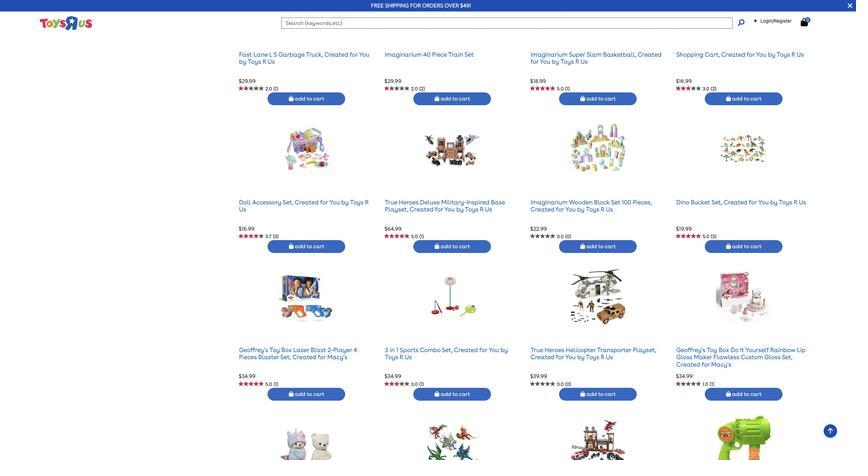 Task type: describe. For each thing, give the bounding box(es) containing it.
geoffrey's for gloss
[[676, 346, 705, 354]]

you inside imaginarium wooden block set 100 pieces, created for you by toys r us
[[565, 206, 576, 213]]

1 horizontal spatial $16.99
[[676, 78, 692, 84]]

$64.99
[[385, 226, 402, 232]]

r inside fast lane l s garbage truck, created for you by toys r us
[[263, 58, 266, 65]]

over
[[445, 2, 459, 9]]

0 link
[[801, 17, 815, 27]]

toy for maker
[[707, 346, 717, 354]]

piece
[[432, 51, 447, 58]]

for inside imaginarium wooden block set 100 pieces, created for you by toys r us
[[556, 206, 564, 213]]

shopping cart, created for you by toys r us image
[[716, 0, 772, 35]]

basketball,
[[603, 51, 636, 58]]

rainbow
[[770, 346, 796, 354]]

l
[[269, 51, 272, 58]]

yourself
[[746, 346, 769, 354]]

shopping
[[676, 51, 703, 58]]

dino bucket set, created for you by toys r us image
[[716, 116, 772, 183]]

for inside geoffrey's toy box do it yourself rainbow lip gloss maker flawless custom gloss set, created for macy's
[[702, 361, 710, 368]]

3 in 1 sports combo set, created for you by toys r us link
[[385, 346, 508, 361]]

1
[[396, 346, 398, 354]]

lip
[[797, 346, 806, 354]]

by inside true heroes helicopter transporter playset, created for you by toys r us
[[577, 354, 585, 361]]

shopping bag image inside the 0 link
[[801, 18, 808, 26]]

(1) for 3 in 1 sports combo set, created for you by toys r us
[[419, 382, 424, 387]]

playset, inside true heroes deluxe military-inspired base playset, created for you by toys r us
[[385, 206, 408, 213]]

shopping cart, created for you by toys r us
[[676, 51, 804, 58]]

sports
[[400, 346, 418, 354]]

imaginarium wooden block set 100 pieces, created for you by toys r us
[[531, 199, 652, 213]]

toy for blaster
[[269, 346, 280, 354]]

by inside doll accessory set, created for you by toys r us
[[341, 199, 349, 206]]

1.0 (1)
[[703, 382, 714, 387]]

3.7 (3)
[[265, 234, 279, 239]]

s
[[274, 51, 277, 58]]

by inside imaginarium super slam basketball, created for you by toys r us
[[552, 58, 559, 65]]

in
[[390, 346, 395, 354]]

toys inside imaginarium wooden block set 100 pieces, created for you by toys r us
[[586, 206, 599, 213]]

r inside true heroes helicopter transporter playset, created for you by toys r us
[[601, 354, 604, 361]]

100
[[622, 199, 631, 206]]

shipping
[[385, 2, 409, 9]]

toys inside true heroes helicopter transporter playset, created for you by toys r us
[[586, 354, 599, 361]]

fast lane l s garbage truck, created for you by toys r us link
[[239, 51, 370, 65]]

r inside true heroes deluxe military-inspired base playset, created for you by toys r us
[[480, 206, 484, 213]]

geoffrey's toy box do it yourself rainbow lip gloss maker flawless custom gloss set, created for macy's image
[[716, 263, 772, 331]]

$39.99
[[530, 373, 547, 380]]

$34.99 for 3 in 1 sports combo set, created for you by toys r us
[[385, 373, 401, 380]]

2.0 (2)
[[411, 86, 425, 91]]

super
[[569, 51, 585, 58]]

shopping cart, created for you by toys r us link
[[676, 51, 804, 58]]

true heroes deluxe military-inspired base playset, created for you by toys r us image
[[425, 116, 480, 183]]

dino
[[676, 199, 689, 206]]

3
[[385, 346, 388, 354]]

set inside imaginarium wooden block set 100 pieces, created for you by toys r us
[[611, 199, 620, 206]]

for inside doll accessory set, created for you by toys r us
[[320, 199, 328, 206]]

set, inside geoffrey's toy box do it yourself rainbow lip gloss maker flawless custom gloss set, created for macy's
[[782, 354, 793, 361]]

created inside fast lane l s garbage truck, created for you by toys r us
[[324, 51, 348, 58]]

true heroes deluxe military-inspired base playset, created for you by toys r us link
[[385, 199, 505, 213]]

3 in 1 sports combo set, created for you by toys r us image
[[425, 263, 480, 331]]

for inside fast lane l s garbage truck, created for you by toys r us
[[350, 51, 358, 58]]

it
[[740, 346, 744, 354]]

geoffrey's toy box 10" cozie friends teddy bear unicorn, created for macy's image
[[279, 411, 334, 460]]

login/register
[[761, 18, 792, 24]]

1 gloss from the left
[[676, 354, 692, 361]]

train
[[448, 51, 463, 58]]

1 0.0 (0) from the top
[[557, 234, 571, 239]]

toys inside doll accessory set, created for you by toys r us
[[350, 199, 363, 206]]

2.0 (1)
[[265, 86, 278, 91]]

do
[[731, 346, 739, 354]]

free
[[371, 2, 384, 9]]

r inside 3 in 1 sports combo set, created for you by toys r us
[[400, 354, 403, 361]]

3.0 (2)
[[703, 86, 716, 91]]

for inside 3 in 1 sports combo set, created for you by toys r us
[[479, 346, 487, 354]]

0
[[807, 17, 809, 22]]

imaginarium wooden block set 100 pieces, created for you by toys r us image
[[570, 116, 626, 183]]

geoffrey's toy box laser blast 2-player 4 pieces blaster set, created for macy's
[[239, 346, 357, 361]]

created inside imaginarium super slam basketball, created for you by toys r us
[[638, 51, 662, 58]]

close button image
[[848, 2, 852, 9]]

imaginarium for imaginarium super slam basketball, created for you by toys r us
[[531, 51, 568, 58]]

dragon collectibles set, created for you by toys r us image
[[425, 411, 480, 460]]

2 (0) from the top
[[565, 382, 571, 387]]

us inside doll accessory set, created for you by toys r us
[[239, 206, 246, 213]]

2 0.0 from the top
[[557, 382, 564, 387]]

imaginarium 40 piece train set link
[[385, 51, 474, 58]]

40
[[423, 51, 431, 58]]

us inside imaginarium super slam basketball, created for you by toys r us
[[581, 58, 588, 65]]

pieces,
[[633, 199, 652, 206]]

4
[[354, 346, 357, 354]]

1 horizontal spatial 5.0 (1)
[[411, 234, 424, 239]]

true heroes rescue mega playset, created for you by toys r us image
[[570, 411, 626, 460]]

you inside fast lane l s garbage truck, created for you by toys r us
[[359, 51, 370, 58]]

(1) for geoffrey's toy box do it yourself rainbow lip gloss maker flawless custom gloss set, created for macy's
[[710, 382, 714, 387]]

3.0 for cart,
[[703, 86, 709, 91]]

dino bucket set, created for you by toys r us link
[[676, 199, 806, 206]]

turbo bubble blaster, created for you by toys r us image
[[716, 411, 772, 460]]

geoffrey's toy box laser blast 2-player 4 pieces blaster set, created for macy's image
[[279, 263, 334, 331]]

cart,
[[705, 51, 720, 58]]

accessory
[[252, 199, 281, 206]]

r inside imaginarium wooden block set 100 pieces, created for you by toys r us
[[601, 206, 604, 213]]

(1) for geoffrey's toy box laser blast 2-player 4 pieces blaster set, created for macy's
[[274, 382, 278, 387]]

slam
[[587, 51, 602, 58]]

3.0 (1)
[[411, 382, 424, 387]]

2 gloss from the left
[[765, 354, 781, 361]]

$22.99
[[530, 226, 547, 232]]

2.0 for 40
[[411, 86, 418, 91]]

created inside doll accessory set, created for you by toys r us
[[295, 199, 319, 206]]

true for true heroes deluxe military-inspired base playset, created for you by toys r us
[[385, 199, 397, 206]]

custom
[[741, 354, 763, 361]]

bucket
[[691, 199, 710, 206]]

laser
[[293, 346, 309, 354]]

orders
[[422, 2, 443, 9]]

1.0
[[703, 382, 708, 387]]

r inside imaginarium super slam basketball, created for you by toys r us
[[576, 58, 579, 65]]

$18.99
[[530, 78, 546, 84]]

imaginarium wooden block set 100 pieces, created for you by toys r us link
[[531, 199, 652, 213]]

playset, inside true heroes helicopter transporter playset, created for you by toys r us
[[633, 346, 656, 354]]

us inside true heroes helicopter transporter playset, created for you by toys r us
[[606, 354, 613, 361]]

true heroes helicopter transporter playset, created for you by toys r us
[[531, 346, 656, 361]]

fast
[[239, 51, 252, 58]]

dino bucket set, created for you by toys r us
[[676, 199, 806, 206]]

3.7
[[265, 234, 271, 239]]

$29.99 for imaginarium 40 piece train set
[[385, 78, 401, 84]]

doll accessory set, created for you by toys r us link
[[239, 199, 369, 213]]

doll accessory set, created for you by toys r us image
[[279, 116, 334, 183]]

base
[[491, 199, 505, 206]]

lane
[[253, 51, 268, 58]]

(1) for fast lane l s garbage truck, created for you by toys r us
[[274, 86, 278, 91]]

macy's inside geoffrey's toy box do it yourself rainbow lip gloss maker flawless custom gloss set, created for macy's
[[711, 361, 731, 368]]

free shipping for orders over $49! link
[[371, 2, 471, 9]]

imaginarium 40 piece train set
[[385, 51, 474, 58]]

you inside 3 in 1 sports combo set, created for you by toys r us
[[489, 346, 499, 354]]

macy's inside geoffrey's toy box laser blast 2-player 4 pieces blaster set, created for macy's
[[327, 354, 347, 361]]

imaginarium for imaginarium 40 piece train set
[[385, 51, 422, 58]]

geoffrey's toy box do it yourself rainbow lip gloss maker flawless custom gloss set, created for macy's link
[[676, 346, 806, 368]]

true heroes deluxe military-inspired base playset, created for you by toys r us
[[385, 199, 505, 213]]



Task type: locate. For each thing, give the bounding box(es) containing it.
$49!
[[460, 2, 471, 9]]

1 horizontal spatial box
[[719, 346, 729, 354]]

true for true heroes helicopter transporter playset, created for you by toys r us
[[531, 346, 543, 354]]

0 vertical spatial heroes
[[399, 199, 419, 206]]

shopping bag image for imaginarium 40 piece train set
[[435, 96, 439, 101]]

heroes inside true heroes deluxe military-inspired base playset, created for you by toys r us
[[399, 199, 419, 206]]

shopping bag image for fast lane l s garbage truck, created for you by toys r us
[[289, 96, 294, 101]]

by inside 3 in 1 sports combo set, created for you by toys r us
[[501, 346, 508, 354]]

set, right accessory
[[283, 199, 293, 206]]

us inside imaginarium wooden block set 100 pieces, created for you by toys r us
[[606, 206, 613, 213]]

1 horizontal spatial set
[[611, 199, 620, 206]]

set, right blaster
[[280, 354, 291, 361]]

2 (3) from the left
[[711, 234, 717, 239]]

toy inside geoffrey's toy box laser blast 2-player 4 pieces blaster set, created for macy's
[[269, 346, 280, 354]]

1 vertical spatial 5.0 (1)
[[411, 234, 424, 239]]

shopping bag image
[[801, 18, 808, 26], [289, 96, 294, 101], [435, 96, 439, 101], [580, 96, 585, 101]]

5.0 (3)
[[703, 234, 717, 239]]

2 geoffrey's from the left
[[676, 346, 705, 354]]

for
[[410, 2, 421, 9]]

created inside imaginarium wooden block set 100 pieces, created for you by toys r us
[[531, 206, 555, 213]]

1 horizontal spatial $29.99
[[385, 78, 401, 84]]

set left the 100
[[611, 199, 620, 206]]

$19.99
[[676, 226, 692, 232]]

imaginarium inside imaginarium wooden block set 100 pieces, created for you by toys r us
[[531, 199, 568, 206]]

1 (3) from the left
[[273, 234, 279, 239]]

inspired
[[467, 199, 489, 206]]

box for do
[[719, 346, 729, 354]]

toys inside 3 in 1 sports combo set, created for you by toys r us
[[385, 354, 398, 361]]

1 vertical spatial $16.99
[[239, 226, 254, 232]]

3 in 1 sports combo set, created for you by toys r us
[[385, 346, 508, 361]]

(1) for imaginarium super slam basketball, created for you by toys r us
[[565, 86, 570, 91]]

Enter Keyword or Item No. search field
[[282, 18, 733, 29]]

true heroes helicopter transporter playset, created for you by toys r us link
[[531, 346, 656, 361]]

1 2.0 from the left
[[265, 86, 272, 91]]

(3) for bucket
[[711, 234, 717, 239]]

1 (0) from the top
[[565, 234, 571, 239]]

toy up maker
[[707, 346, 717, 354]]

imaginarium
[[385, 51, 422, 58], [531, 51, 568, 58], [531, 199, 568, 206]]

0 horizontal spatial geoffrey's
[[239, 346, 268, 354]]

macy's
[[327, 354, 347, 361], [711, 361, 731, 368]]

imaginarium for imaginarium wooden block set 100 pieces, created for you by toys r us
[[531, 199, 568, 206]]

toy up blaster
[[269, 346, 280, 354]]

0 horizontal spatial box
[[281, 346, 292, 354]]

for inside imaginarium super slam basketball, created for you by toys r us
[[531, 58, 539, 65]]

heroes for playset,
[[399, 199, 419, 206]]

imaginarium super slam basketball, created for you by toys r us link
[[531, 51, 662, 65]]

0 vertical spatial 5.0 (1)
[[557, 86, 570, 91]]

doll
[[239, 199, 251, 206]]

imaginarium 40 piece train set image
[[425, 0, 480, 35]]

heroes for for
[[545, 346, 564, 354]]

toy inside geoffrey's toy box do it yourself rainbow lip gloss maker flawless custom gloss set, created for macy's
[[707, 346, 717, 354]]

to
[[307, 96, 312, 102], [452, 96, 458, 102], [598, 96, 604, 102], [744, 96, 749, 102], [307, 243, 312, 250], [452, 243, 458, 250], [598, 243, 604, 250], [744, 243, 749, 250], [307, 391, 312, 398], [452, 391, 458, 398], [598, 391, 604, 398], [744, 391, 749, 398]]

geoffrey's inside geoffrey's toy box do it yourself rainbow lip gloss maker flawless custom gloss set, created for macy's
[[676, 346, 705, 354]]

for inside geoffrey's toy box laser blast 2-player 4 pieces blaster set, created for macy's
[[318, 354, 326, 361]]

gloss down rainbow
[[765, 354, 781, 361]]

0 horizontal spatial (3)
[[273, 234, 279, 239]]

created inside true heroes deluxe military-inspired base playset, created for you by toys r us
[[410, 206, 434, 213]]

playset, up $64.99
[[385, 206, 408, 213]]

1 vertical spatial heroes
[[545, 346, 564, 354]]

maker
[[694, 354, 712, 361]]

0 horizontal spatial true
[[385, 199, 397, 206]]

set, down rainbow
[[782, 354, 793, 361]]

set, inside doll accessory set, created for you by toys r us
[[283, 199, 293, 206]]

0 horizontal spatial macy's
[[327, 354, 347, 361]]

2.0 for lane
[[265, 86, 272, 91]]

5.0 (1)
[[557, 86, 570, 91], [411, 234, 424, 239], [265, 382, 278, 387]]

box inside geoffrey's toy box do it yourself rainbow lip gloss maker flawless custom gloss set, created for macy's
[[719, 346, 729, 354]]

imaginarium super slam basketball, created for you by toys r us
[[531, 51, 662, 65]]

None search field
[[282, 18, 744, 29]]

deluxe
[[420, 199, 440, 206]]

cart
[[313, 96, 324, 102], [459, 96, 470, 102], [605, 96, 616, 102], [751, 96, 762, 102], [313, 243, 324, 250], [459, 243, 470, 250], [605, 243, 616, 250], [751, 243, 762, 250], [313, 391, 324, 398], [459, 391, 470, 398], [605, 391, 616, 398], [751, 391, 762, 398]]

garbage
[[279, 51, 305, 58]]

us inside true heroes deluxe military-inspired base playset, created for you by toys r us
[[485, 206, 492, 213]]

set, right combo
[[442, 346, 453, 354]]

0 horizontal spatial $29.99
[[239, 78, 256, 84]]

1 horizontal spatial (2)
[[711, 86, 716, 91]]

imaginarium up $22.99
[[531, 199, 568, 206]]

toy
[[269, 346, 280, 354], [707, 346, 717, 354]]

2 0.0 (0) from the top
[[557, 382, 571, 387]]

$34.99 for geoffrey's toy box do it yourself rainbow lip gloss maker flawless custom gloss set, created for macy's
[[676, 373, 693, 380]]

$16.99 down shopping
[[676, 78, 692, 84]]

fast lane l s garbage truck, created for you by toys r us
[[239, 51, 370, 65]]

created
[[324, 51, 348, 58], [638, 51, 662, 58], [721, 51, 745, 58], [295, 199, 319, 206], [724, 199, 748, 206], [410, 206, 434, 213], [531, 206, 555, 213], [454, 346, 478, 354], [292, 354, 316, 361], [531, 354, 555, 361], [676, 361, 700, 368]]

imaginarium super slam basketball, created for you by toys r us image
[[570, 0, 626, 35]]

geoffrey's
[[239, 346, 268, 354], [676, 346, 705, 354]]

5.0
[[557, 86, 564, 91], [411, 234, 418, 239], [703, 234, 709, 239], [265, 382, 272, 387]]

0 vertical spatial set
[[465, 51, 474, 58]]

1 toy from the left
[[269, 346, 280, 354]]

created inside true heroes helicopter transporter playset, created for you by toys r us
[[531, 354, 555, 361]]

for inside true heroes deluxe military-inspired base playset, created for you by toys r us
[[435, 206, 443, 213]]

macy's down "player"
[[327, 354, 347, 361]]

toys inside true heroes deluxe military-inspired base playset, created for you by toys r us
[[465, 206, 478, 213]]

by inside true heroes deluxe military-inspired base playset, created for you by toys r us
[[456, 206, 464, 213]]

box up flawless
[[719, 346, 729, 354]]

0 vertical spatial 3.0
[[703, 86, 709, 91]]

2 vertical spatial 5.0 (1)
[[265, 382, 278, 387]]

geoffrey's toy box do it yourself rainbow lip gloss maker flawless custom gloss set, created for macy's
[[676, 346, 806, 368]]

1 box from the left
[[281, 346, 292, 354]]

you inside doll accessory set, created for you by toys r us
[[330, 199, 340, 206]]

$16.99 down 'doll'
[[239, 226, 254, 232]]

military-
[[441, 199, 467, 206]]

imaginarium left super
[[531, 51, 568, 58]]

2 2.0 from the left
[[411, 86, 418, 91]]

geoffrey's toy box laser blast 2-player 4 pieces blaster set, created for macy's link
[[239, 346, 357, 361]]

shopping bag image for imaginarium super slam basketball, created for you by toys r us
[[580, 96, 585, 101]]

geoffrey's up pieces
[[239, 346, 268, 354]]

imaginarium left 40
[[385, 51, 422, 58]]

true inside true heroes helicopter transporter playset, created for you by toys r us
[[531, 346, 543, 354]]

1 horizontal spatial gloss
[[765, 354, 781, 361]]

1 horizontal spatial geoffrey's
[[676, 346, 705, 354]]

5.0 (1) for 4
[[265, 382, 278, 387]]

toys
[[777, 51, 790, 58], [248, 58, 261, 65], [561, 58, 574, 65], [350, 199, 363, 206], [779, 199, 792, 206], [465, 206, 478, 213], [586, 206, 599, 213], [385, 354, 398, 361], [586, 354, 599, 361]]

1 horizontal spatial 3.0
[[703, 86, 709, 91]]

0 horizontal spatial gloss
[[676, 354, 692, 361]]

0 vertical spatial playset,
[[385, 206, 408, 213]]

1 vertical spatial 3.0
[[411, 382, 418, 387]]

playset,
[[385, 206, 408, 213], [633, 346, 656, 354]]

pieces
[[239, 354, 257, 361]]

shopping bag image
[[726, 96, 731, 101], [289, 244, 294, 249], [435, 244, 439, 249], [580, 244, 585, 249], [726, 244, 731, 249], [289, 392, 294, 397], [435, 392, 439, 397], [580, 392, 585, 397], [726, 392, 731, 397]]

$34.99
[[239, 373, 256, 380], [385, 373, 401, 380], [676, 373, 693, 380]]

0 horizontal spatial 5.0 (1)
[[265, 382, 278, 387]]

heroes inside true heroes helicopter transporter playset, created for you by toys r us
[[545, 346, 564, 354]]

$29.99 for fast lane l s garbage truck, created for you by toys r us
[[239, 78, 256, 84]]

toys inside imaginarium super slam basketball, created for you by toys r us
[[561, 58, 574, 65]]

0 horizontal spatial toy
[[269, 346, 280, 354]]

0 vertical spatial 0.0 (0)
[[557, 234, 571, 239]]

you inside imaginarium super slam basketball, created for you by toys r us
[[540, 58, 550, 65]]

(1)
[[274, 86, 278, 91], [565, 86, 570, 91], [420, 234, 424, 239], [274, 382, 278, 387], [419, 382, 424, 387], [710, 382, 714, 387]]

0 vertical spatial (0)
[[565, 234, 571, 239]]

set
[[465, 51, 474, 58], [611, 199, 620, 206]]

1 $29.99 from the left
[[239, 78, 256, 84]]

$16.99
[[676, 78, 692, 84], [239, 226, 254, 232]]

blaster
[[258, 354, 279, 361]]

us inside 3 in 1 sports combo set, created for you by toys r us
[[405, 354, 412, 361]]

0 horizontal spatial heroes
[[399, 199, 419, 206]]

set, right the bucket
[[712, 199, 722, 206]]

r inside doll accessory set, created for you by toys r us
[[365, 199, 369, 206]]

blast
[[311, 346, 326, 354]]

macy's down flawless
[[711, 361, 731, 368]]

geoffrey's inside geoffrey's toy box laser blast 2-player 4 pieces blaster set, created for macy's
[[239, 346, 268, 354]]

created inside 3 in 1 sports combo set, created for you by toys r us
[[454, 346, 478, 354]]

toys inside fast lane l s garbage truck, created for you by toys r us
[[248, 58, 261, 65]]

wooden
[[569, 199, 593, 206]]

us inside fast lane l s garbage truck, created for you by toys r us
[[268, 58, 275, 65]]

heroes left deluxe
[[399, 199, 419, 206]]

true up $64.99
[[385, 199, 397, 206]]

2 horizontal spatial 5.0 (1)
[[557, 86, 570, 91]]

add to cart button
[[268, 93, 345, 105], [414, 93, 491, 105], [559, 93, 637, 105], [705, 93, 783, 105], [268, 240, 345, 253], [414, 240, 491, 253], [559, 240, 637, 253], [705, 240, 783, 253], [268, 388, 345, 401], [414, 388, 491, 401], [559, 388, 637, 401], [705, 388, 783, 401]]

created inside geoffrey's toy box do it yourself rainbow lip gloss maker flawless custom gloss set, created for macy's
[[676, 361, 700, 368]]

you inside true heroes helicopter transporter playset, created for you by toys r us
[[565, 354, 576, 361]]

by inside fast lane l s garbage truck, created for you by toys r us
[[239, 58, 246, 65]]

1 geoffrey's from the left
[[239, 346, 268, 354]]

combo
[[420, 346, 441, 354]]

true heroes helicopter transporter playset, created for you by toys r us image
[[570, 263, 626, 331]]

set, inside 3 in 1 sports combo set, created for you by toys r us
[[442, 346, 453, 354]]

for
[[350, 51, 358, 58], [747, 51, 755, 58], [531, 58, 539, 65], [320, 199, 328, 206], [749, 199, 757, 206], [435, 206, 443, 213], [556, 206, 564, 213], [479, 346, 487, 354], [318, 354, 326, 361], [556, 354, 564, 361], [702, 361, 710, 368]]

0 horizontal spatial $34.99
[[239, 373, 256, 380]]

box for laser
[[281, 346, 292, 354]]

geoffrey's up maker
[[676, 346, 705, 354]]

1 horizontal spatial macy's
[[711, 361, 731, 368]]

1 vertical spatial (0)
[[565, 382, 571, 387]]

1 horizontal spatial heroes
[[545, 346, 564, 354]]

gloss
[[676, 354, 692, 361], [765, 354, 781, 361]]

by inside imaginarium wooden block set 100 pieces, created for you by toys r us
[[577, 206, 585, 213]]

1 horizontal spatial (3)
[[711, 234, 717, 239]]

3.0 for in
[[411, 382, 418, 387]]

box
[[281, 346, 292, 354], [719, 346, 729, 354]]

block
[[594, 199, 610, 206]]

true up $39.99
[[531, 346, 543, 354]]

1 vertical spatial 0.0
[[557, 382, 564, 387]]

1 vertical spatial 0.0 (0)
[[557, 382, 571, 387]]

1 horizontal spatial 2.0
[[411, 86, 418, 91]]

2 horizontal spatial $34.99
[[676, 373, 693, 380]]

0 vertical spatial 0.0
[[557, 234, 564, 239]]

free shipping for orders over $49!
[[371, 2, 471, 9]]

toys r us image
[[39, 16, 93, 31]]

box inside geoffrey's toy box laser blast 2-player 4 pieces blaster set, created for macy's
[[281, 346, 292, 354]]

1 horizontal spatial playset,
[[633, 346, 656, 354]]

2-
[[328, 346, 333, 354]]

you inside true heroes deluxe military-inspired base playset, created for you by toys r us
[[444, 206, 455, 213]]

add to cart
[[294, 96, 324, 102], [439, 96, 470, 102], [585, 96, 616, 102], [731, 96, 762, 102], [294, 243, 324, 250], [439, 243, 470, 250], [585, 243, 616, 250], [731, 243, 762, 250], [294, 391, 324, 398], [439, 391, 470, 398], [585, 391, 616, 398], [731, 391, 762, 398]]

(2) for cart,
[[711, 86, 716, 91]]

1 horizontal spatial true
[[531, 346, 543, 354]]

set,
[[283, 199, 293, 206], [712, 199, 722, 206], [442, 346, 453, 354], [280, 354, 291, 361], [782, 354, 793, 361]]

1 (2) from the left
[[419, 86, 425, 91]]

(2) for 40
[[419, 86, 425, 91]]

2 $34.99 from the left
[[385, 373, 401, 380]]

for inside true heroes helicopter transporter playset, created for you by toys r us
[[556, 354, 564, 361]]

0 horizontal spatial playset,
[[385, 206, 408, 213]]

5.0 (1) for by
[[557, 86, 570, 91]]

transporter
[[597, 346, 631, 354]]

0 horizontal spatial set
[[465, 51, 474, 58]]

fast lane l s garbage truck, created for you by toys r us image
[[279, 0, 334, 35]]

2 toy from the left
[[707, 346, 717, 354]]

set right train
[[465, 51, 474, 58]]

(3)
[[273, 234, 279, 239], [711, 234, 717, 239]]

$34.99 for geoffrey's toy box laser blast 2-player 4 pieces blaster set, created for macy's
[[239, 373, 256, 380]]

0 horizontal spatial $16.99
[[239, 226, 254, 232]]

1 horizontal spatial $34.99
[[385, 373, 401, 380]]

1 horizontal spatial toy
[[707, 346, 717, 354]]

geoffrey's for pieces
[[239, 346, 268, 354]]

0.0
[[557, 234, 564, 239], [557, 382, 564, 387]]

created inside geoffrey's toy box laser blast 2-player 4 pieces blaster set, created for macy's
[[292, 354, 316, 361]]

0 horizontal spatial 2.0
[[265, 86, 272, 91]]

1 vertical spatial true
[[531, 346, 543, 354]]

1 $34.99 from the left
[[239, 373, 256, 380]]

truck,
[[306, 51, 323, 58]]

(3) for accessory
[[273, 234, 279, 239]]

1 vertical spatial playset,
[[633, 346, 656, 354]]

1 0.0 from the top
[[557, 234, 564, 239]]

2 $29.99 from the left
[[385, 78, 401, 84]]

true inside true heroes deluxe military-inspired base playset, created for you by toys r us
[[385, 199, 397, 206]]

heroes left helicopter
[[545, 346, 564, 354]]

login/register button
[[754, 18, 792, 24]]

set, inside geoffrey's toy box laser blast 2-player 4 pieces blaster set, created for macy's
[[280, 354, 291, 361]]

$29.99
[[239, 78, 256, 84], [385, 78, 401, 84]]

doll accessory set, created for you by toys r us
[[239, 199, 369, 213]]

2 box from the left
[[719, 346, 729, 354]]

playset, right the transporter
[[633, 346, 656, 354]]

0 vertical spatial true
[[385, 199, 397, 206]]

flawless
[[714, 354, 739, 361]]

imaginarium inside imaginarium super slam basketball, created for you by toys r us
[[531, 51, 568, 58]]

gloss left maker
[[676, 354, 692, 361]]

3.0
[[703, 86, 709, 91], [411, 382, 418, 387]]

player
[[333, 346, 352, 354]]

(2)
[[419, 86, 425, 91], [711, 86, 716, 91]]

0 horizontal spatial 3.0
[[411, 382, 418, 387]]

0 vertical spatial $16.99
[[676, 78, 692, 84]]

3 $34.99 from the left
[[676, 373, 693, 380]]

helicopter
[[566, 346, 596, 354]]

box left laser
[[281, 346, 292, 354]]

2 (2) from the left
[[711, 86, 716, 91]]

1 vertical spatial set
[[611, 199, 620, 206]]

0 horizontal spatial (2)
[[419, 86, 425, 91]]



Task type: vqa. For each thing, say whether or not it's contained in the screenshot.


